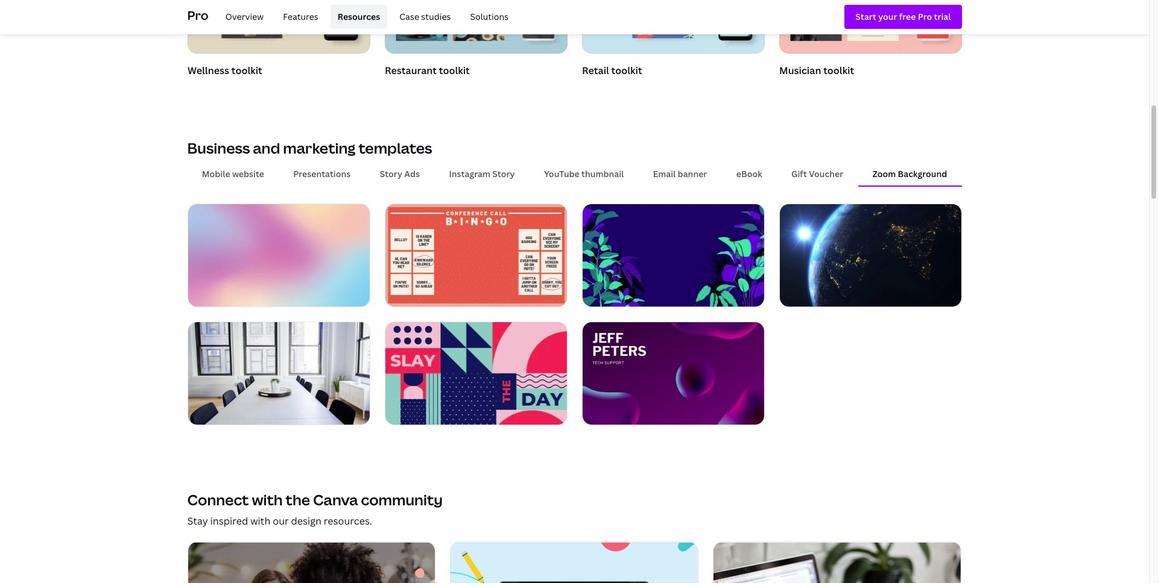 Task type: vqa. For each thing, say whether or not it's contained in the screenshot.
Wellness toolkit link
yes



Task type: describe. For each thing, give the bounding box(es) containing it.
youtube
[[544, 168, 580, 180]]

features link
[[276, 5, 326, 29]]

solutions
[[470, 11, 509, 22]]

resources.
[[324, 515, 372, 529]]

instagram story
[[449, 168, 515, 180]]

story inside button
[[492, 168, 515, 180]]

voucher
[[809, 168, 844, 180]]

mobile website button
[[187, 163, 279, 186]]

wellness
[[187, 64, 229, 77]]

business
[[187, 138, 250, 158]]

restaurant toolkit link
[[385, 0, 567, 81]]

pro
[[187, 7, 209, 23]]

and
[[253, 138, 280, 158]]

toolkit for musician toolkit
[[823, 64, 854, 77]]

musician toolkit
[[779, 64, 854, 77]]

studies
[[421, 11, 451, 22]]

retail toolkit
[[582, 64, 642, 77]]

inspired
[[210, 515, 248, 529]]

0 vertical spatial with
[[252, 490, 283, 510]]

overview link
[[218, 5, 271, 29]]

canva
[[313, 490, 358, 510]]

case studies link
[[392, 5, 458, 29]]

story ads button
[[365, 163, 434, 186]]

wellness toolkit link
[[187, 0, 370, 81]]

mobile
[[202, 168, 230, 180]]

zoom background button
[[858, 163, 962, 186]]

templates
[[359, 138, 432, 158]]

menu bar inside pro element
[[213, 5, 516, 29]]

story inside 'button'
[[380, 168, 402, 180]]

gift voucher button
[[777, 163, 858, 186]]

restaurant toolkit
[[385, 64, 470, 77]]

zoom background
[[873, 168, 947, 180]]

connect with the canva community stay inspired with our design resources.
[[187, 490, 443, 529]]

background
[[898, 168, 947, 180]]

overview
[[225, 11, 264, 22]]

stay
[[187, 515, 208, 529]]

ebook
[[736, 168, 762, 180]]

the
[[286, 490, 310, 510]]

features
[[283, 11, 318, 22]]

presentations button
[[279, 163, 365, 186]]

business and marketing templates
[[187, 138, 432, 158]]

pro element
[[187, 0, 962, 34]]

our
[[273, 515, 289, 529]]

youtube thumbnail
[[544, 168, 624, 180]]

resources
[[338, 11, 380, 22]]

presentations
[[293, 168, 351, 180]]

musician toolkit link
[[779, 0, 962, 81]]



Task type: locate. For each thing, give the bounding box(es) containing it.
gift
[[791, 168, 807, 180]]

1 toolkit from the left
[[231, 64, 262, 77]]

instagram
[[449, 168, 490, 180]]

toolkit inside 'link'
[[611, 64, 642, 77]]

toolkit right "restaurant"
[[439, 64, 470, 77]]

2 toolkit from the left
[[439, 64, 470, 77]]

community
[[361, 490, 443, 510]]

1 vertical spatial with
[[250, 515, 270, 529]]

wellness toolkit
[[187, 64, 262, 77]]

story left ads
[[380, 168, 402, 180]]

resources link
[[330, 5, 387, 29]]

retail toolkit link
[[582, 0, 765, 81]]

toolkit for restaurant toolkit
[[439, 64, 470, 77]]

banner
[[678, 168, 707, 180]]

0 horizontal spatial story
[[380, 168, 402, 180]]

toolkit right retail
[[611, 64, 642, 77]]

story
[[380, 168, 402, 180], [492, 168, 515, 180]]

design
[[291, 515, 322, 529]]

with
[[252, 490, 283, 510], [250, 515, 270, 529]]

menu bar
[[213, 5, 516, 29]]

email
[[653, 168, 676, 180]]

ads
[[404, 168, 420, 180]]

story right instagram
[[492, 168, 515, 180]]

retail
[[582, 64, 609, 77]]

restaurant
[[385, 64, 436, 77]]

with up "our" at left
[[252, 490, 283, 510]]

4 toolkit from the left
[[823, 64, 854, 77]]

story ads
[[380, 168, 420, 180]]

email banner button
[[639, 163, 722, 186]]

email banner
[[653, 168, 707, 180]]

menu bar containing overview
[[213, 5, 516, 29]]

case
[[400, 11, 419, 22]]

toolkit right musician
[[823, 64, 854, 77]]

toolkit for retail toolkit
[[611, 64, 642, 77]]

toolkit
[[231, 64, 262, 77], [439, 64, 470, 77], [611, 64, 642, 77], [823, 64, 854, 77]]

toolkit for wellness toolkit
[[231, 64, 262, 77]]

toolkit right wellness
[[231, 64, 262, 77]]

website
[[232, 168, 264, 180]]

musician
[[779, 64, 821, 77]]

1 horizontal spatial story
[[492, 168, 515, 180]]

thumbnail
[[582, 168, 624, 180]]

ebook button
[[722, 163, 777, 186]]

marketing
[[283, 138, 356, 158]]

start your free pro trial image
[[856, 10, 951, 24]]

solutions link
[[463, 5, 516, 29]]

zoom
[[873, 168, 896, 180]]

2 story from the left
[[492, 168, 515, 180]]

instagram story button
[[434, 163, 530, 186]]

with left "our" at left
[[250, 515, 270, 529]]

youtube thumbnail button
[[530, 163, 639, 186]]

mobile website
[[202, 168, 264, 180]]

3 toolkit from the left
[[611, 64, 642, 77]]

1 story from the left
[[380, 168, 402, 180]]

connect
[[187, 490, 249, 510]]

gift voucher
[[791, 168, 844, 180]]

case studies
[[400, 11, 451, 22]]



